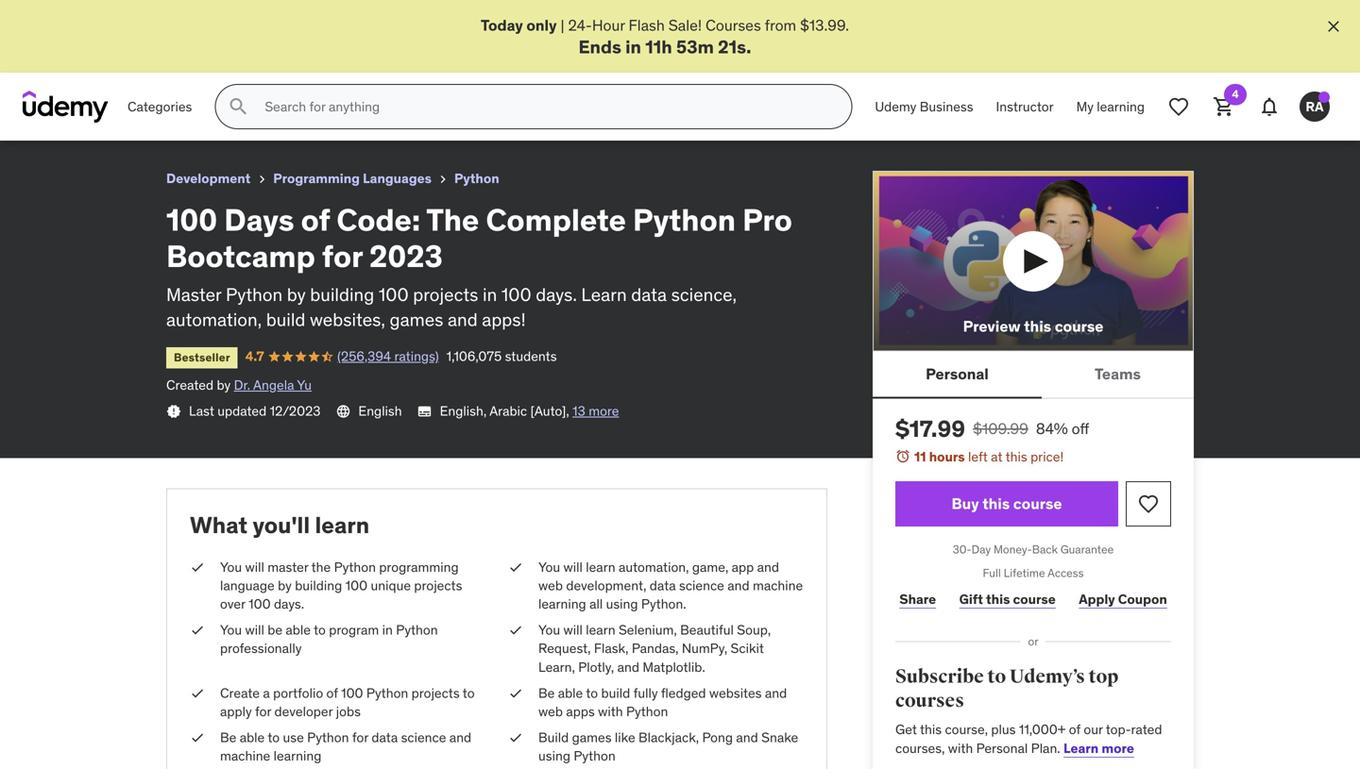 Task type: vqa. For each thing, say whether or not it's contained in the screenshot.
the how within the You will learn what ISO is, and how to prevent 'noisy' photos.
no



Task type: locate. For each thing, give the bounding box(es) containing it.
hours
[[929, 449, 965, 466]]

this for preview
[[1024, 317, 1051, 336]]

1 vertical spatial be
[[220, 730, 236, 747]]

1 vertical spatial in
[[483, 283, 497, 306]]

my learning link
[[1065, 84, 1156, 130]]

will up language
[[245, 559, 264, 576]]

blackjack,
[[639, 730, 699, 747]]

2 vertical spatial learn
[[586, 622, 615, 639]]

able
[[286, 622, 311, 639], [558, 685, 583, 702], [240, 730, 265, 747]]

you inside you will be able to program in python professionally
[[220, 622, 242, 639]]

data inside the be able to use python for data science and machine learning
[[372, 730, 398, 747]]

web left development,
[[538, 578, 563, 595]]

for inside 100 days of code: the complete python pro bootcamp for 2023 master python by building 100 projects in 100 days. learn data science, automation, build websites, games and apps!
[[322, 237, 363, 275]]

1 vertical spatial with
[[948, 740, 973, 757]]

more down top- at the right bottom of the page
[[1102, 740, 1134, 757]]

1 vertical spatial automation,
[[619, 559, 689, 576]]

this inside get this course, plus 11,000+ of our top-rated courses, with personal plan.
[[920, 722, 942, 739]]

science,
[[671, 283, 737, 306]]

will up request,
[[563, 622, 583, 639]]

able inside be able to build fully fledged websites and web apps with python
[[558, 685, 583, 702]]

english
[[358, 403, 402, 420]]

learn inside you will learn selenium, beautiful soup, request, flask, pandas, numpy, scikit learn, plotly, and matplotlib.
[[586, 622, 615, 639]]

course up back
[[1013, 494, 1062, 514]]

learning down use at the bottom left of the page
[[274, 748, 321, 765]]

course language image
[[336, 404, 351, 419]]

0 vertical spatial games
[[390, 308, 443, 331]]

and right pong
[[736, 730, 758, 747]]

0 horizontal spatial be
[[220, 730, 236, 747]]

1 vertical spatial learning
[[538, 596, 586, 613]]

top-
[[1106, 722, 1131, 739]]

flash
[[629, 16, 665, 35]]

of down "programming"
[[301, 201, 330, 239]]

preview this course
[[963, 317, 1104, 336]]

xsmall image
[[508, 559, 523, 577], [190, 622, 205, 640], [508, 622, 523, 640], [190, 729, 205, 748], [508, 729, 523, 748]]

0 vertical spatial with
[[598, 704, 623, 721]]

0 vertical spatial days.
[[536, 283, 577, 306]]

udemy's
[[1010, 666, 1085, 689]]

my learning
[[1076, 98, 1145, 115]]

1 horizontal spatial be
[[538, 685, 555, 702]]

guarantee
[[1061, 543, 1114, 557]]

0 horizontal spatial wishlist image
[[1137, 493, 1160, 516]]

able for be able to use python for data science and machine learning
[[240, 730, 265, 747]]

will for you will master the python programming language by building 100 unique projects over 100 days.
[[245, 559, 264, 576]]

you for you will be able to program in python professionally
[[220, 622, 242, 639]]

0 vertical spatial automation,
[[166, 308, 262, 331]]

be inside be able to build fully fledged websites and web apps with python
[[538, 685, 555, 702]]

you for you will learn automation, game, app and web development, data science and machine learning all using python.
[[538, 559, 560, 576]]

0 horizontal spatial more
[[589, 403, 619, 420]]

the
[[311, 559, 331, 576]]

yu
[[297, 377, 312, 394]]

build left fully
[[601, 685, 630, 702]]

in inside today only | 24-hour flash sale! courses from $13.99. ends in 11h 53m 21s .
[[625, 35, 641, 58]]

science inside you will learn automation, game, app and web development, data science and machine learning all using python.
[[679, 578, 724, 595]]

ends
[[579, 35, 621, 58]]

by down master
[[278, 578, 292, 595]]

will inside you will master the python programming language by building 100 unique projects over 100 days.
[[245, 559, 264, 576]]

0 vertical spatial by
[[287, 283, 306, 306]]

machine inside you will learn automation, game, app and web development, data science and machine learning all using python.
[[753, 578, 803, 595]]

learn inside you will learn automation, game, app and web development, data science and machine learning all using python.
[[586, 559, 615, 576]]

and inside the 'build games like blackjack, pong and snake using python'
[[736, 730, 758, 747]]

1 web from the top
[[538, 578, 563, 595]]

1 vertical spatial building
[[295, 578, 342, 595]]

and inside the be able to use python for data science and machine learning
[[449, 730, 471, 747]]

data up python.
[[650, 578, 676, 595]]

2 vertical spatial by
[[278, 578, 292, 595]]

will for you will be able to program in python professionally
[[245, 622, 264, 639]]

this for buy
[[983, 494, 1010, 514]]

in down flash on the top left
[[625, 35, 641, 58]]

personal button
[[873, 352, 1042, 397]]

udemy image
[[23, 91, 109, 123]]

course up teams
[[1055, 317, 1104, 336]]

like
[[615, 730, 635, 747]]

this for gift
[[986, 592, 1010, 609]]

0 vertical spatial learn
[[581, 283, 627, 306]]

1 horizontal spatial in
[[483, 283, 497, 306]]

days.
[[536, 283, 577, 306], [274, 596, 304, 613]]

portfolio
[[273, 685, 323, 702]]

0 vertical spatial web
[[538, 578, 563, 595]]

and inside you will learn selenium, beautiful soup, request, flask, pandas, numpy, scikit learn, plotly, and matplotlib.
[[617, 659, 639, 676]]

machine inside the be able to use python for data science and machine learning
[[220, 748, 270, 765]]

of left our
[[1069, 722, 1081, 739]]

games
[[390, 308, 443, 331], [572, 730, 612, 747]]

building up the websites, in the left of the page
[[310, 283, 374, 306]]

development,
[[566, 578, 646, 595]]

0 horizontal spatial with
[[598, 704, 623, 721]]

using inside the 'build games like blackjack, pong and snake using python'
[[538, 748, 570, 765]]

personal inside get this course, plus 11,000+ of our top-rated courses, with personal plan.
[[976, 740, 1028, 757]]

you inside you will learn selenium, beautiful soup, request, flask, pandas, numpy, scikit learn, plotly, and matplotlib.
[[538, 622, 560, 639]]

1 vertical spatial data
[[650, 578, 676, 595]]

you inside you will master the python programming language by building 100 unique projects over 100 days.
[[220, 559, 242, 576]]

you will be able to program in python professionally
[[220, 622, 438, 658]]

0 horizontal spatial machine
[[220, 748, 270, 765]]

0 horizontal spatial automation,
[[166, 308, 262, 331]]

in right program
[[382, 622, 393, 639]]

build inside be able to build fully fledged websites and web apps with python
[[601, 685, 630, 702]]

100 left unique
[[345, 578, 368, 595]]

2 vertical spatial course
[[1013, 592, 1056, 609]]

request,
[[538, 641, 591, 658]]

2 web from the top
[[538, 704, 563, 721]]

0 horizontal spatial learning
[[274, 748, 321, 765]]

learn down our
[[1064, 740, 1099, 757]]

master
[[268, 559, 308, 576]]

be able to build fully fledged websites and web apps with python
[[538, 685, 787, 721]]

0 vertical spatial machine
[[753, 578, 803, 595]]

for
[[322, 237, 363, 275], [255, 704, 271, 721], [352, 730, 368, 747]]

be for be able to use python for data science and machine learning
[[220, 730, 236, 747]]

for inside create a portfolio of 100 python projects to apply for developer jobs
[[255, 704, 271, 721]]

automation, down master
[[166, 308, 262, 331]]

udemy business link
[[864, 84, 985, 130]]

0 vertical spatial able
[[286, 622, 311, 639]]

learn for you will learn selenium, beautiful soup, request, flask, pandas, numpy, scikit learn, plotly, and matplotlib.
[[586, 622, 615, 639]]

1 vertical spatial science
[[401, 730, 446, 747]]

learn down complete
[[581, 283, 627, 306]]

2 vertical spatial able
[[240, 730, 265, 747]]

0 vertical spatial be
[[538, 685, 555, 702]]

tab list
[[873, 352, 1194, 399]]

0 horizontal spatial using
[[538, 748, 570, 765]]

web
[[538, 578, 563, 595], [538, 704, 563, 721]]

ratings)
[[394, 348, 439, 365]]

2 vertical spatial of
[[1069, 722, 1081, 739]]

science down create a portfolio of 100 python projects to apply for developer jobs
[[401, 730, 446, 747]]

of inside 100 days of code: the complete python pro bootcamp for 2023 master python by building 100 projects in 100 days. learn data science, automation, build websites, games and apps!
[[301, 201, 330, 239]]

13 more button
[[573, 402, 619, 421]]

0 horizontal spatial games
[[390, 308, 443, 331]]

science
[[679, 578, 724, 595], [401, 730, 446, 747]]

will inside you will learn selenium, beautiful soup, request, flask, pandas, numpy, scikit learn, plotly, and matplotlib.
[[563, 622, 583, 639]]

1 vertical spatial web
[[538, 704, 563, 721]]

and right app
[[757, 559, 779, 576]]

matplotlib.
[[643, 659, 705, 676]]

all
[[589, 596, 603, 613]]

1 vertical spatial of
[[326, 685, 338, 702]]

1 vertical spatial learn
[[586, 559, 615, 576]]

create
[[220, 685, 260, 702]]

0 vertical spatial course
[[1055, 317, 1104, 336]]

numpy,
[[682, 641, 727, 658]]

100 inside create a portfolio of 100 python projects to apply for developer jobs
[[341, 685, 363, 702]]

0 horizontal spatial build
[[266, 308, 305, 331]]

students
[[505, 348, 557, 365]]

more right the "13"
[[589, 403, 619, 420]]

be down "learn,"
[[538, 685, 555, 702]]

learning left all
[[538, 596, 586, 613]]

lifetime
[[1004, 566, 1045, 581]]

learn up the the
[[315, 512, 370, 540]]

wishlist image
[[1167, 96, 1190, 118], [1137, 493, 1160, 516]]

100 down language
[[249, 596, 271, 613]]

1 horizontal spatial days.
[[536, 283, 577, 306]]

1 vertical spatial able
[[558, 685, 583, 702]]

python right the the
[[334, 559, 376, 576]]

learn
[[315, 512, 370, 540], [586, 559, 615, 576], [586, 622, 615, 639]]

gift
[[959, 592, 983, 609]]

able inside the be able to use python for data science and machine learning
[[240, 730, 265, 747]]

unique
[[371, 578, 411, 595]]

in
[[625, 35, 641, 58], [483, 283, 497, 306], [382, 622, 393, 639]]

1 horizontal spatial science
[[679, 578, 724, 595]]

able up apps
[[558, 685, 583, 702]]

this right buy
[[983, 494, 1010, 514]]

top
[[1089, 666, 1119, 689]]

you for you will learn selenium, beautiful soup, request, flask, pandas, numpy, scikit learn, plotly, and matplotlib.
[[538, 622, 560, 639]]

games down apps
[[572, 730, 612, 747]]

0 horizontal spatial in
[[382, 622, 393, 639]]

last updated 12/2023
[[189, 403, 321, 420]]

programming
[[379, 559, 459, 576]]

and up the 1,106,075
[[448, 308, 478, 331]]

days. up be
[[274, 596, 304, 613]]

this up courses,
[[920, 722, 942, 739]]

1,106,075
[[446, 348, 502, 365]]

today
[[481, 16, 523, 35]]

with up the like
[[598, 704, 623, 721]]

projects
[[413, 283, 478, 306], [414, 578, 462, 595], [412, 685, 460, 702]]

will up development,
[[563, 559, 583, 576]]

1 vertical spatial days.
[[274, 596, 304, 613]]

python inside the 'build games like blackjack, pong and snake using python'
[[574, 748, 616, 765]]

1 horizontal spatial machine
[[753, 578, 803, 595]]

with inside get this course, plus 11,000+ of our top-rated courses, with personal plan.
[[948, 740, 973, 757]]

1 vertical spatial projects
[[414, 578, 462, 595]]

for down 'jobs'
[[352, 730, 368, 747]]

categories
[[128, 98, 192, 115]]

development link
[[166, 167, 251, 191]]

2 horizontal spatial in
[[625, 35, 641, 58]]

for down a
[[255, 704, 271, 721]]

days. up students
[[536, 283, 577, 306]]

and
[[448, 308, 478, 331], [757, 559, 779, 576], [728, 578, 750, 595], [617, 659, 639, 676], [765, 685, 787, 702], [449, 730, 471, 747], [736, 730, 758, 747]]

python down bootcamp
[[226, 283, 283, 306]]

1 vertical spatial using
[[538, 748, 570, 765]]

of inside get this course, plus 11,000+ of our top-rated courses, with personal plan.
[[1069, 722, 1081, 739]]

web up build
[[538, 704, 563, 721]]

today only | 24-hour flash sale! courses from $13.99. ends in 11h 53m 21s .
[[481, 16, 849, 58]]

plotly,
[[578, 659, 614, 676]]

will up professionally
[[245, 622, 264, 639]]

with down course,
[[948, 740, 973, 757]]

0 vertical spatial learning
[[1097, 98, 1145, 115]]

2 vertical spatial in
[[382, 622, 393, 639]]

able right be
[[286, 622, 311, 639]]

machine down app
[[753, 578, 803, 595]]

and right websites
[[765, 685, 787, 702]]

apps
[[566, 704, 595, 721]]

in up apps!
[[483, 283, 497, 306]]

data left science,
[[631, 283, 667, 306]]

day
[[972, 543, 991, 557]]

projects inside 100 days of code: the complete python pro bootcamp for 2023 master python by building 100 projects in 100 days. learn data science, automation, build websites, games and apps!
[[413, 283, 478, 306]]

course down lifetime
[[1013, 592, 1056, 609]]

xsmall image for build games like blackjack, pong and snake using python
[[508, 729, 523, 748]]

learning
[[1097, 98, 1145, 115], [538, 596, 586, 613], [274, 748, 321, 765]]

0 horizontal spatial days.
[[274, 596, 304, 613]]

selenium,
[[619, 622, 677, 639]]

fledged
[[661, 685, 706, 702]]

building inside you will master the python programming language by building 100 unique projects over 100 days.
[[295, 578, 342, 595]]

websites,
[[310, 308, 385, 331]]

build left the websites, in the left of the page
[[266, 308, 305, 331]]

and down flask,
[[617, 659, 639, 676]]

be down apply
[[220, 730, 236, 747]]

will inside you will be able to program in python professionally
[[245, 622, 264, 639]]

with for to
[[598, 704, 623, 721]]

2 vertical spatial projects
[[412, 685, 460, 702]]

0 vertical spatial more
[[589, 403, 619, 420]]

0 vertical spatial for
[[322, 237, 363, 275]]

using inside you will learn automation, game, app and web development, data science and machine learning all using python.
[[606, 596, 638, 613]]

app
[[732, 559, 754, 576]]

will inside you will learn automation, game, app and web development, data science and machine learning all using python.
[[563, 559, 583, 576]]

preview
[[963, 317, 1021, 336]]

python up the be able to use python for data science and machine learning
[[366, 685, 408, 702]]

learn inside 100 days of code: the complete python pro bootcamp for 2023 master python by building 100 projects in 100 days. learn data science, automation, build websites, games and apps!
[[581, 283, 627, 306]]

and left build
[[449, 730, 471, 747]]

1 horizontal spatial build
[[601, 685, 630, 702]]

2 horizontal spatial able
[[558, 685, 583, 702]]

able inside you will be able to program in python professionally
[[286, 622, 311, 639]]

python down unique
[[396, 622, 438, 639]]

learn up development,
[[586, 559, 615, 576]]

to inside create a portfolio of 100 python projects to apply for developer jobs
[[463, 685, 475, 702]]

2023
[[369, 237, 443, 275]]

xsmall image for be able to use python for data science and machine learning
[[190, 729, 205, 748]]

created by dr. angela yu
[[166, 377, 312, 394]]

by down bootcamp
[[287, 283, 306, 306]]

business
[[920, 98, 973, 115]]

1 vertical spatial machine
[[220, 748, 270, 765]]

1 vertical spatial learn
[[1064, 740, 1099, 757]]

1 horizontal spatial more
[[1102, 740, 1134, 757]]

games inside 100 days of code: the complete python pro bootcamp for 2023 master python by building 100 projects in 100 days. learn data science, automation, build websites, games and apps!
[[390, 308, 443, 331]]

to
[[314, 622, 326, 639], [987, 666, 1006, 689], [463, 685, 475, 702], [586, 685, 598, 702], [268, 730, 280, 747]]

this for get
[[920, 722, 942, 739]]

master
[[166, 283, 221, 306]]

for up the websites, in the left of the page
[[322, 237, 363, 275]]

data down create a portfolio of 100 python projects to apply for developer jobs
[[372, 730, 398, 747]]

python down the like
[[574, 748, 616, 765]]

0 vertical spatial building
[[310, 283, 374, 306]]

2 vertical spatial learning
[[274, 748, 321, 765]]

science down game, on the right of the page
[[679, 578, 724, 595]]

using down build
[[538, 748, 570, 765]]

1 vertical spatial games
[[572, 730, 612, 747]]

xsmall image
[[254, 172, 269, 187], [435, 172, 451, 187], [166, 404, 181, 419], [190, 559, 205, 577], [190, 685, 205, 703], [508, 685, 523, 703]]

1 vertical spatial for
[[255, 704, 271, 721]]

for for portfolio
[[255, 704, 271, 721]]

bootcamp
[[166, 237, 315, 275]]

0 vertical spatial science
[[679, 578, 724, 595]]

be
[[538, 685, 555, 702], [220, 730, 236, 747]]

2 horizontal spatial learning
[[1097, 98, 1145, 115]]

$109.99
[[973, 419, 1029, 439]]

course for preview this course
[[1055, 317, 1104, 336]]

by left "dr."
[[217, 377, 231, 394]]

with for course,
[[948, 740, 973, 757]]

0 horizontal spatial learn
[[581, 283, 627, 306]]

1 horizontal spatial wishlist image
[[1167, 96, 1190, 118]]

0 horizontal spatial science
[[401, 730, 446, 747]]

0 vertical spatial in
[[625, 35, 641, 58]]

2 vertical spatial data
[[372, 730, 398, 747]]

1 vertical spatial wishlist image
[[1137, 493, 1160, 516]]

at
[[991, 449, 1003, 466]]

dr. angela yu link
[[234, 377, 312, 394]]

1 vertical spatial build
[[601, 685, 630, 702]]

1 horizontal spatial games
[[572, 730, 612, 747]]

4.7
[[245, 348, 264, 365]]

price!
[[1031, 449, 1064, 466]]

0 vertical spatial build
[[266, 308, 305, 331]]

learning right my
[[1097, 98, 1145, 115]]

this right preview
[[1024, 317, 1051, 336]]

2 vertical spatial for
[[352, 730, 368, 747]]

this right gift
[[986, 592, 1010, 609]]

plan.
[[1031, 740, 1060, 757]]

learn for you will learn automation, game, app and web development, data science and machine learning all using python.
[[586, 559, 615, 576]]

personal down preview
[[926, 364, 989, 384]]

by inside 100 days of code: the complete python pro bootcamp for 2023 master python by building 100 projects in 100 days. learn data science, automation, build websites, games and apps!
[[287, 283, 306, 306]]

of up 'jobs'
[[326, 685, 338, 702]]

(256,394 ratings)
[[337, 348, 439, 365]]

building down the the
[[295, 578, 342, 595]]

1 horizontal spatial automation,
[[619, 559, 689, 576]]

web inside be able to build fully fledged websites and web apps with python
[[538, 704, 563, 721]]

0 vertical spatial data
[[631, 283, 667, 306]]

0 vertical spatial personal
[[926, 364, 989, 384]]

games up "ratings)"
[[390, 308, 443, 331]]

0 vertical spatial of
[[301, 201, 330, 239]]

science inside the be able to use python for data science and machine learning
[[401, 730, 446, 747]]

1 vertical spatial personal
[[976, 740, 1028, 757]]

with inside be able to build fully fledged websites and web apps with python
[[598, 704, 623, 721]]

you inside you will learn automation, game, app and web development, data science and machine learning all using python.
[[538, 559, 560, 576]]

python up "the"
[[454, 170, 499, 187]]

able down apply
[[240, 730, 265, 747]]

python down fully
[[626, 704, 668, 721]]

python down 'jobs'
[[307, 730, 349, 747]]

be inside the be able to use python for data science and machine learning
[[220, 730, 236, 747]]

machine down apply
[[220, 748, 270, 765]]

0 vertical spatial using
[[606, 596, 638, 613]]

personal down plus on the right
[[976, 740, 1028, 757]]

1 horizontal spatial with
[[948, 740, 973, 757]]

apply coupon button
[[1075, 582, 1171, 619]]

1 vertical spatial course
[[1013, 494, 1062, 514]]

data inside you will learn automation, game, app and web development, data science and machine learning all using python.
[[650, 578, 676, 595]]

1 horizontal spatial using
[[606, 596, 638, 613]]

0 vertical spatial projects
[[413, 283, 478, 306]]

courses
[[706, 16, 761, 35]]

11h 53m 21s
[[645, 35, 746, 58]]

data inside 100 days of code: the complete python pro bootcamp for 2023 master python by building 100 projects in 100 days. learn data science, automation, build websites, games and apps!
[[631, 283, 667, 306]]

personal inside button
[[926, 364, 989, 384]]

learn up flask,
[[586, 622, 615, 639]]

python inside create a portfolio of 100 python projects to apply for developer jobs
[[366, 685, 408, 702]]

automation, up python.
[[619, 559, 689, 576]]

python inside the be able to use python for data science and machine learning
[[307, 730, 349, 747]]

using down development,
[[606, 596, 638, 613]]

100 up 'jobs'
[[341, 685, 363, 702]]

1 horizontal spatial learning
[[538, 596, 586, 613]]

web inside you will learn automation, game, app and web development, data science and machine learning all using python.
[[538, 578, 563, 595]]

0 horizontal spatial able
[[240, 730, 265, 747]]

1 horizontal spatial able
[[286, 622, 311, 639]]

python up science,
[[633, 201, 736, 239]]

0 vertical spatial learn
[[315, 512, 370, 540]]



Task type: describe. For each thing, give the bounding box(es) containing it.
preview this course button
[[873, 171, 1194, 352]]

be able to use python for data science and machine learning
[[220, 730, 471, 765]]

1,106,075 students
[[446, 348, 557, 365]]

python.
[[641, 596, 686, 613]]

,
[[566, 403, 569, 420]]

build games like blackjack, pong and snake using python
[[538, 730, 798, 765]]

python inside be able to build fully fledged websites and web apps with python
[[626, 704, 668, 721]]

share button
[[895, 582, 940, 619]]

and inside 100 days of code: the complete python pro bootcamp for 2023 master python by building 100 projects in 100 days. learn data science, automation, build websites, games and apps!
[[448, 308, 478, 331]]

languages
[[363, 170, 432, 187]]

complete
[[486, 201, 626, 239]]

1 horizontal spatial learn
[[1064, 740, 1099, 757]]

submit search image
[[227, 96, 250, 118]]

share
[[899, 592, 936, 609]]

xsmall image for you will learn automation, game, app and web development, data science and machine learning all using python.
[[508, 559, 523, 577]]

1 vertical spatial by
[[217, 377, 231, 394]]

flask,
[[594, 641, 629, 658]]

build inside 100 days of code: the complete python pro bootcamp for 2023 master python by building 100 projects in 100 days. learn data science, automation, build websites, games and apps!
[[266, 308, 305, 331]]

back
[[1032, 543, 1058, 557]]

ra link
[[1292, 84, 1338, 130]]

|
[[561, 16, 565, 35]]

coupon
[[1118, 592, 1167, 609]]

100 down 2023
[[379, 283, 409, 306]]

to inside you will be able to program in python professionally
[[314, 622, 326, 639]]

python inside you will be able to program in python professionally
[[396, 622, 438, 639]]

by inside you will master the python programming language by building 100 unique projects over 100 days.
[[278, 578, 292, 595]]

0 vertical spatial wishlist image
[[1167, 96, 1190, 118]]

bestseller
[[174, 350, 230, 365]]

11,000+
[[1019, 722, 1066, 739]]

building inside 100 days of code: the complete python pro bootcamp for 2023 master python by building 100 projects in 100 days. learn data science, automation, build websites, games and apps!
[[310, 283, 374, 306]]

alarm image
[[895, 449, 911, 464]]

program
[[329, 622, 379, 639]]

development
[[166, 170, 251, 187]]

for inside the be able to use python for data science and machine learning
[[352, 730, 368, 747]]

xsmall image for last updated 12/2023
[[166, 404, 181, 419]]

rated
[[1131, 722, 1162, 739]]

categories button
[[116, 84, 203, 130]]

xsmall image for you will be able to program in python professionally
[[190, 622, 205, 640]]

angela
[[253, 377, 294, 394]]

to inside be able to build fully fledged websites and web apps with python
[[586, 685, 598, 702]]

this right at on the bottom right
[[1006, 449, 1027, 466]]

python link
[[454, 167, 499, 191]]

pro
[[743, 201, 792, 239]]

teams
[[1095, 364, 1141, 384]]

days. inside 100 days of code: the complete python pro bootcamp for 2023 master python by building 100 projects in 100 days. learn data science, automation, build websites, games and apps!
[[536, 283, 577, 306]]

our
[[1084, 722, 1103, 739]]

to inside the be able to use python for data science and machine learning
[[268, 730, 280, 747]]

get
[[895, 722, 917, 739]]

udemy business
[[875, 98, 973, 115]]

100 days of code: the complete python pro bootcamp for 2023 master python by building 100 projects in 100 days. learn data science, automation, build websites, games and apps!
[[166, 201, 792, 331]]

from
[[765, 16, 796, 35]]

automation, inside you will learn automation, game, app and web development, data science and machine learning all using python.
[[619, 559, 689, 576]]

beautiful
[[680, 622, 734, 639]]

and inside be able to build fully fledged websites and web apps with python
[[765, 685, 787, 702]]

learning inside you will learn automation, game, app and web development, data science and machine learning all using python.
[[538, 596, 586, 613]]

$17.99 $109.99 84% off
[[895, 415, 1089, 443]]

course for buy this course
[[1013, 494, 1062, 514]]

4
[[1232, 87, 1239, 102]]

will for you will learn selenium, beautiful soup, request, flask, pandas, numpy, scikit learn, plotly, and matplotlib.
[[563, 622, 583, 639]]

learn more
[[1064, 740, 1134, 757]]

create a portfolio of 100 python projects to apply for developer jobs
[[220, 685, 475, 721]]

you will learn selenium, beautiful soup, request, flask, pandas, numpy, scikit learn, plotly, and matplotlib.
[[538, 622, 771, 676]]

12/2023
[[270, 403, 321, 420]]

python inside you will master the python programming language by building 100 unique projects over 100 days.
[[334, 559, 376, 576]]

programming
[[273, 170, 360, 187]]

subscribe to udemy's top courses
[[895, 666, 1119, 713]]

automation, inside 100 days of code: the complete python pro bootcamp for 2023 master python by building 100 projects in 100 days. learn data science, automation, build websites, games and apps!
[[166, 308, 262, 331]]

buy this course
[[952, 494, 1062, 514]]

a
[[263, 685, 270, 702]]

in inside you will be able to program in python professionally
[[382, 622, 393, 639]]

course for gift this course
[[1013, 592, 1056, 609]]

tab list containing personal
[[873, 352, 1194, 399]]

projects inside create a portfolio of 100 python projects to apply for developer jobs
[[412, 685, 460, 702]]

instructor link
[[985, 84, 1065, 130]]

xsmall image for be able to build fully fledged websites and web apps with python
[[508, 685, 523, 703]]

left
[[968, 449, 988, 466]]

30-
[[953, 543, 972, 557]]

able for be able to build fully fledged websites and web apps with python
[[558, 685, 583, 702]]

learn more link
[[1064, 740, 1134, 757]]

professionally
[[220, 641, 302, 658]]

shopping cart with 4 items image
[[1213, 96, 1236, 118]]

dr.
[[234, 377, 250, 394]]

programming languages link
[[273, 167, 432, 191]]

[auto]
[[530, 403, 566, 420]]

$13.99.
[[800, 16, 849, 35]]

will for you will learn automation, game, app and web development, data science and machine learning all using python.
[[563, 559, 583, 576]]

24-
[[568, 16, 592, 35]]

xsmall image for create a portfolio of 100 python projects to apply for developer jobs
[[190, 685, 205, 703]]

learn for what you'll learn
[[315, 512, 370, 540]]

xsmall image for you will learn selenium, beautiful soup, request, flask, pandas, numpy, scikit learn, plotly, and matplotlib.
[[508, 622, 523, 640]]

games inside the 'build games like blackjack, pong and snake using python'
[[572, 730, 612, 747]]

projects inside you will master the python programming language by building 100 unique projects over 100 days.
[[414, 578, 462, 595]]

apply
[[220, 704, 252, 721]]

and down app
[[728, 578, 750, 595]]

subscribe
[[895, 666, 984, 689]]

buy this course button
[[895, 482, 1118, 527]]

to inside subscribe to udemy's top courses
[[987, 666, 1006, 689]]

you for you will master the python programming language by building 100 unique projects over 100 days.
[[220, 559, 242, 576]]

pong
[[702, 730, 733, 747]]

teams button
[[1042, 352, 1194, 397]]

closed captions image
[[417, 404, 432, 419]]

of inside create a portfolio of 100 python projects to apply for developer jobs
[[326, 685, 338, 702]]

days. inside you will master the python programming language by building 100 unique projects over 100 days.
[[274, 596, 304, 613]]

my
[[1076, 98, 1094, 115]]

in inside 100 days of code: the complete python pro bootcamp for 2023 master python by building 100 projects in 100 days. learn data science, automation, build websites, games and apps!
[[483, 283, 497, 306]]

$17.99
[[895, 415, 965, 443]]

be for be able to build fully fledged websites and web apps with python
[[538, 685, 555, 702]]

notifications image
[[1258, 96, 1281, 118]]

close image
[[1324, 17, 1343, 36]]

you have alerts image
[[1319, 92, 1330, 103]]

learning inside the be able to use python for data science and machine learning
[[274, 748, 321, 765]]

for for of
[[322, 237, 363, 275]]

100 down development link
[[166, 201, 217, 239]]

money-
[[994, 543, 1032, 557]]

30-day money-back guarantee full lifetime access
[[953, 543, 1114, 581]]

sale!
[[668, 16, 702, 35]]

1 vertical spatial more
[[1102, 740, 1134, 757]]

Search for anything text field
[[261, 91, 829, 123]]

pandas,
[[632, 641, 679, 658]]

apply coupon
[[1079, 592, 1167, 609]]

xsmall image for you will master the python programming language by building 100 unique projects over 100 days.
[[190, 559, 205, 577]]

4 link
[[1201, 84, 1247, 130]]

learn,
[[538, 659, 575, 676]]

english, arabic [auto] , 13 more
[[440, 403, 619, 420]]

get this course, plus 11,000+ of our top-rated courses, with personal plan.
[[895, 722, 1162, 757]]

apps!
[[482, 308, 526, 331]]

.
[[746, 35, 751, 58]]

access
[[1048, 566, 1084, 581]]

use
[[283, 730, 304, 747]]

gift this course link
[[955, 582, 1060, 619]]

100 up apps!
[[501, 283, 532, 306]]

84%
[[1036, 419, 1068, 439]]



